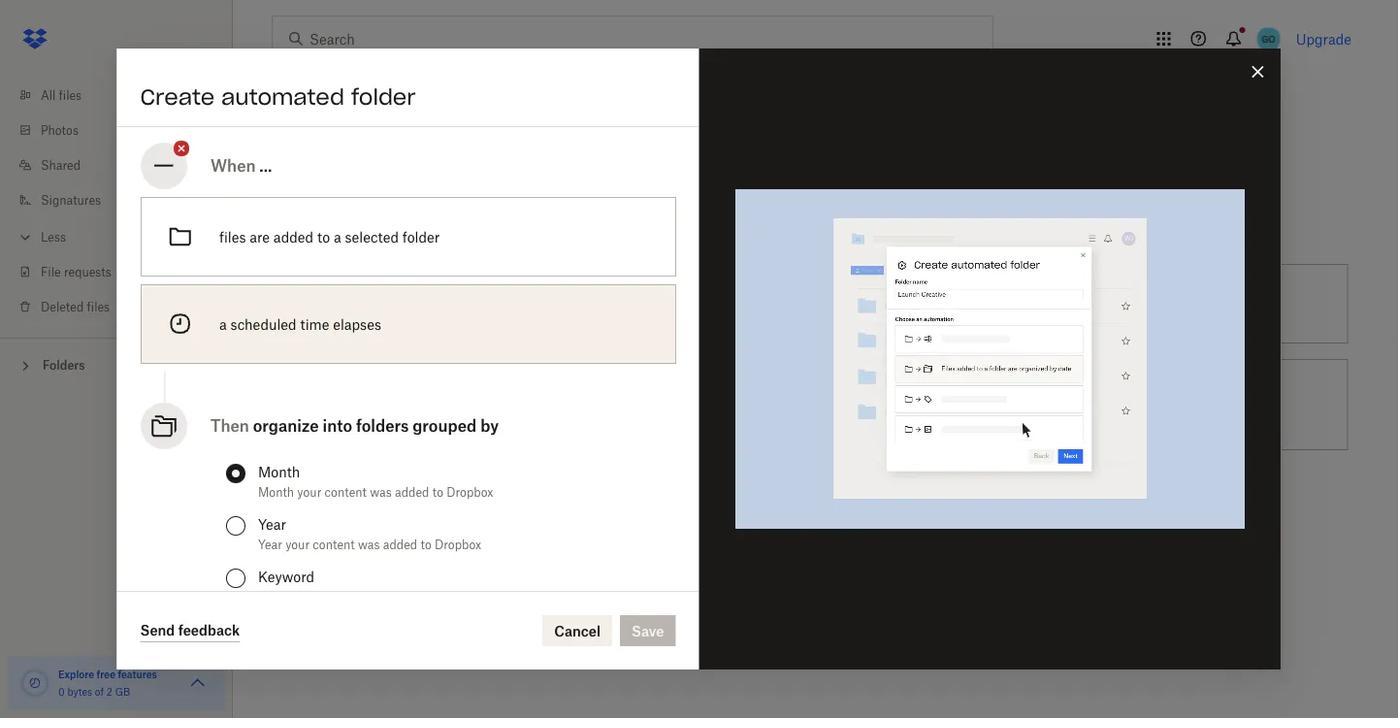 Task type: locate. For each thing, give the bounding box(es) containing it.
a inside 'button'
[[740, 295, 748, 312]]

a
[[333, 229, 341, 245], [403, 295, 410, 312], [740, 295, 748, 312], [219, 316, 226, 332], [767, 386, 774, 402], [403, 492, 410, 509]]

dropbox down grouped
[[446, 485, 493, 499]]

videos
[[916, 386, 957, 402]]

dropbox image
[[16, 19, 54, 58]]

2 vertical spatial added
[[383, 537, 417, 552]]

set a rule that renames files
[[714, 295, 895, 312]]

1 vertical spatial file
[[414, 492, 434, 509]]

quota usage element
[[19, 668, 50, 699]]

dropbox for year
[[434, 537, 481, 552]]

0 vertical spatial content
[[324, 485, 366, 499]]

1 vertical spatial year
[[258, 537, 282, 552]]

was up keyword group by specific keywords
[[357, 537, 379, 552]]

automations
[[272, 93, 413, 121]]

all files
[[41, 88, 82, 102]]

by down keyword
[[296, 590, 309, 604]]

keyword group by specific keywords
[[258, 568, 410, 604]]

was
[[369, 485, 391, 499], [357, 537, 379, 552]]

your for year
[[285, 537, 309, 552]]

convert
[[529, 386, 577, 402], [864, 386, 912, 402], [500, 492, 548, 509]]

an left image
[[403, 386, 418, 402]]

0 vertical spatial month
[[258, 463, 300, 480]]

files left are
[[219, 229, 245, 245]]

added inside "month month your content was added to dropbox"
[[394, 485, 429, 499]]

added for year
[[383, 537, 417, 552]]

a down rule
[[767, 386, 774, 402]]

list
[[0, 66, 233, 338]]

a left category
[[403, 295, 410, 312]]

time
[[300, 316, 329, 332]]

Year radio
[[226, 516, 245, 536]]

0
[[58, 686, 65, 698]]

add an automation main content
[[264, 140, 1398, 718]]

choose inside choose an image format to convert files to
[[350, 386, 399, 402]]

2 horizontal spatial by
[[549, 295, 564, 312]]

by
[[549, 295, 564, 312], [480, 416, 498, 435], [296, 590, 309, 604]]

choose up elapses
[[350, 295, 399, 312]]

folders
[[356, 416, 408, 435]]

year right year option
[[258, 516, 286, 532]]

convert inside choose an image format to convert files to
[[529, 386, 577, 402]]

file up year year your content was added to dropbox
[[414, 492, 434, 509]]

an inside choose an image format to convert files to
[[403, 386, 418, 402]]

into
[[322, 416, 352, 435]]

year up keyword
[[258, 537, 282, 552]]

a for set a rule that renames files
[[740, 295, 748, 312]]

format inside choose an image format to convert files to
[[466, 386, 508, 402]]

0 vertical spatial was
[[369, 485, 391, 499]]

choose down "set"
[[714, 386, 763, 402]]

was up year year your content was added to dropbox
[[369, 485, 391, 499]]

file inside choose a file format to convert audio files to
[[414, 492, 434, 509]]

dropbox inside "month month your content was added to dropbox"
[[446, 485, 493, 499]]

a inside "button"
[[403, 295, 410, 312]]

1 vertical spatial by
[[480, 416, 498, 435]]

format for videos
[[801, 386, 844, 402]]

content inside "month month your content was added to dropbox"
[[324, 485, 366, 499]]

a for choose a file format to convert audio files to
[[403, 492, 410, 509]]

format right image
[[466, 386, 508, 402]]

elapses
[[333, 316, 381, 332]]

dropbox down choose a file format to convert audio files to
[[434, 537, 481, 552]]

choose inside "button"
[[350, 295, 399, 312]]

files right deleted
[[87, 299, 110, 314]]

files right "convert"
[[1133, 295, 1160, 312]]

files
[[59, 88, 82, 102], [219, 229, 245, 245], [518, 295, 545, 312], [868, 295, 895, 312], [1133, 295, 1160, 312], [87, 299, 110, 314], [1120, 396, 1147, 413], [350, 407, 377, 424], [350, 514, 377, 530]]

unzip files
[[1079, 396, 1147, 413]]

shared
[[41, 158, 81, 172]]

added inside year year your content was added to dropbox
[[383, 537, 417, 552]]

a up year year your content was added to dropbox
[[403, 492, 410, 509]]

upgrade link
[[1296, 31, 1352, 47]]

your inside year year your content was added to dropbox
[[285, 537, 309, 552]]

year
[[258, 516, 286, 532], [258, 537, 282, 552]]

month down organize
[[258, 485, 294, 499]]

your for month
[[297, 485, 321, 499]]

0 vertical spatial file
[[778, 386, 798, 402]]

choose an image format to convert files to
[[350, 386, 577, 424]]

content up year year your content was added to dropbox
[[324, 485, 366, 499]]

convert inside choose a file format to convert videos to
[[864, 386, 912, 402]]

1 vertical spatial dropbox
[[434, 537, 481, 552]]

a inside choose a file format to convert audio files to
[[403, 492, 410, 509]]

file inside choose a file format to convert videos to
[[778, 386, 798, 402]]

when
[[210, 156, 255, 175]]

convert inside choose a file format to convert audio files to
[[500, 492, 548, 509]]

a inside choose a file format to convert videos to
[[767, 386, 774, 402]]

content for month
[[324, 485, 366, 499]]

file
[[778, 386, 798, 402], [414, 492, 434, 509]]

content for year
[[312, 537, 354, 552]]

...
[[259, 156, 272, 175]]

choose up organize into folders grouped by
[[350, 386, 399, 402]]

1 vertical spatial content
[[312, 537, 354, 552]]

a right "set"
[[740, 295, 748, 312]]

format down 'set a rule that renames files' 'button'
[[801, 386, 844, 402]]

files up "month month your content was added to dropbox"
[[350, 407, 377, 424]]

choose a category to sort files by
[[350, 295, 564, 312]]

1 vertical spatial was
[[357, 537, 379, 552]]

deleted files link
[[16, 289, 233, 324]]

1 horizontal spatial by
[[480, 416, 498, 435]]

0 vertical spatial by
[[549, 295, 564, 312]]

was for month
[[369, 485, 391, 499]]

explore
[[58, 668, 94, 680]]

keyword
[[258, 568, 314, 585]]

was inside year year your content was added to dropbox
[[357, 537, 379, 552]]

1 vertical spatial an
[[403, 386, 418, 402]]

2 vertical spatial by
[[296, 590, 309, 604]]

file for files
[[414, 492, 434, 509]]

choose for choose an image format to convert files to
[[350, 386, 399, 402]]

your down organize
[[297, 485, 321, 499]]

your up keyword
[[285, 537, 309, 552]]

format inside choose a file format to convert audio files to
[[437, 492, 480, 509]]

deleted files
[[41, 299, 110, 314]]

a for choose a category to sort files by
[[403, 295, 410, 312]]

set a rule that renames files button
[[628, 256, 992, 351]]

format
[[466, 386, 508, 402], [801, 386, 844, 402], [437, 492, 480, 509]]

0 vertical spatial dropbox
[[446, 485, 493, 499]]

1 horizontal spatial an
[[403, 386, 418, 402]]

then
[[210, 416, 249, 435]]

1 horizontal spatial file
[[778, 386, 798, 402]]

folders
[[43, 358, 85, 373]]

added up year year your content was added to dropbox
[[394, 485, 429, 499]]

upgrade
[[1296, 31, 1352, 47]]

by right grouped
[[480, 416, 498, 435]]

1 vertical spatial added
[[394, 485, 429, 499]]

content up keyword group by specific keywords
[[312, 537, 354, 552]]

choose a file format to convert audio files to button
[[264, 458, 628, 565]]

selected
[[344, 229, 398, 245]]

choose inside choose a file format to convert videos to
[[714, 386, 763, 402]]

free
[[97, 668, 115, 680]]

2 year from the top
[[258, 537, 282, 552]]

0 vertical spatial your
[[297, 485, 321, 499]]

an
[[308, 218, 329, 238], [403, 386, 418, 402]]

files right sort
[[518, 295, 545, 312]]

files are added to a selected folder
[[219, 229, 439, 245]]

create
[[140, 83, 215, 111]]

explore free features 0 bytes of 2 gb
[[58, 668, 157, 698]]

1 vertical spatial your
[[285, 537, 309, 552]]

your
[[297, 485, 321, 499], [285, 537, 309, 552]]

0 vertical spatial an
[[308, 218, 329, 238]]

audio
[[552, 492, 587, 509]]

file down the that
[[778, 386, 798, 402]]

0 vertical spatial year
[[258, 516, 286, 532]]

file requests
[[41, 264, 111, 279]]

send feedback button
[[140, 619, 240, 642]]

signatures
[[41, 193, 101, 207]]

added up keywords at the left bottom of page
[[383, 537, 417, 552]]

dropbox inside year year your content was added to dropbox
[[434, 537, 481, 552]]

files down "month month your content was added to dropbox"
[[350, 514, 377, 530]]

cancel button
[[543, 615, 612, 646]]

format down grouped
[[437, 492, 480, 509]]

scheduled
[[230, 316, 296, 332]]

content
[[324, 485, 366, 499], [312, 537, 354, 552]]

create automated folder dialog
[[117, 49, 1281, 670]]

an for add
[[308, 218, 329, 238]]

files right all
[[59, 88, 82, 102]]

0 horizontal spatial by
[[296, 590, 309, 604]]

deleted
[[41, 299, 84, 314]]

format inside choose a file format to convert videos to
[[801, 386, 844, 402]]

your inside "month month your content was added to dropbox"
[[297, 485, 321, 499]]

format for audio
[[437, 492, 480, 509]]

content inside year year your content was added to dropbox
[[312, 537, 354, 552]]

0 horizontal spatial file
[[414, 492, 434, 509]]

an right add
[[308, 218, 329, 238]]

1 vertical spatial month
[[258, 485, 294, 499]]

automated
[[221, 83, 344, 111]]

unzip files button
[[992, 351, 1356, 458]]

Month radio
[[226, 464, 245, 483]]

was inside "month month your content was added to dropbox"
[[369, 485, 391, 499]]

by right sort
[[549, 295, 564, 312]]

month right month radio
[[258, 463, 300, 480]]

group
[[258, 590, 293, 604]]

choose
[[350, 295, 399, 312], [350, 386, 399, 402], [714, 386, 763, 402], [350, 492, 399, 509]]

files right unzip
[[1120, 396, 1147, 413]]

signatures link
[[16, 182, 233, 217]]

of
[[95, 686, 104, 698]]

send
[[140, 622, 175, 639]]

folder
[[351, 83, 416, 111], [402, 229, 439, 245]]

choose inside choose a file format to convert audio files to
[[350, 492, 399, 509]]

file requests link
[[16, 254, 233, 289]]

by inside keyword group by specific keywords
[[296, 590, 309, 604]]

0 horizontal spatial an
[[308, 218, 329, 238]]

choose up year year your content was added to dropbox
[[350, 492, 399, 509]]

added right are
[[273, 229, 313, 245]]

choose for choose a file format to convert videos to
[[714, 386, 763, 402]]

files right renames
[[868, 295, 895, 312]]



Task type: describe. For each thing, give the bounding box(es) containing it.
choose a file format to convert videos to
[[714, 386, 957, 424]]

2
[[107, 686, 112, 698]]

1 month from the top
[[258, 463, 300, 480]]

pdfs
[[1180, 295, 1214, 312]]

dropbox for month
[[446, 485, 493, 499]]

are
[[249, 229, 269, 245]]

specific
[[312, 590, 355, 604]]

photos link
[[16, 113, 233, 148]]

1 year from the top
[[258, 516, 286, 532]]

added for month
[[394, 485, 429, 499]]

less
[[41, 229, 66, 244]]

to inside year year your content was added to dropbox
[[420, 537, 431, 552]]

add an automation
[[272, 218, 427, 238]]

folders button
[[0, 350, 233, 379]]

choose an image format to convert files to button
[[264, 351, 628, 458]]

a left scheduled
[[219, 316, 226, 332]]

all
[[41, 88, 56, 102]]

files inside choose a file format to convert audio files to
[[350, 514, 377, 530]]

convert files to pdfs button
[[992, 256, 1356, 351]]

organize
[[253, 416, 318, 435]]

file for to
[[778, 386, 798, 402]]

convert for choose a file format to convert videos to
[[864, 386, 912, 402]]

choose a file format to convert videos to button
[[628, 351, 992, 458]]

file
[[41, 264, 61, 279]]

choose a category to sort files by button
[[264, 256, 628, 351]]

list containing all files
[[0, 66, 233, 338]]

2 month from the top
[[258, 485, 294, 499]]

convert for choose an image format to convert files to
[[529, 386, 577, 402]]

shared link
[[16, 148, 233, 182]]

a left selected
[[333, 229, 341, 245]]

unzip
[[1079, 396, 1116, 413]]

format for files
[[466, 386, 508, 402]]

year year your content was added to dropbox
[[258, 516, 481, 552]]

files inside choose an image format to convert files to
[[350, 407, 377, 424]]

image
[[422, 386, 462, 402]]

features
[[118, 668, 157, 680]]

files inside create automated folder dialog
[[219, 229, 245, 245]]

was for year
[[357, 537, 379, 552]]

renames
[[809, 295, 865, 312]]

grouped
[[412, 416, 476, 435]]

files inside 'button'
[[868, 295, 895, 312]]

photos
[[41, 123, 79, 137]]

create automated folder
[[140, 83, 416, 111]]

feedback
[[178, 622, 240, 639]]

an for choose
[[403, 386, 418, 402]]

a for choose a file format to convert videos to
[[767, 386, 774, 402]]

to inside "button"
[[473, 295, 486, 312]]

0 vertical spatial folder
[[351, 83, 416, 111]]

all files link
[[16, 78, 233, 113]]

add
[[272, 218, 303, 238]]

0 vertical spatial added
[[273, 229, 313, 245]]

Keyword radio
[[226, 569, 245, 588]]

choose a file format to convert audio files to
[[350, 492, 587, 530]]

choose for choose a file format to convert audio files to
[[350, 492, 399, 509]]

convert files to pdfs
[[1079, 295, 1214, 312]]

keywords
[[358, 590, 410, 604]]

less image
[[16, 228, 35, 247]]

that
[[780, 295, 805, 312]]

requests
[[64, 264, 111, 279]]

to inside "month month your content was added to dropbox"
[[432, 485, 443, 499]]

choose for choose a category to sort files by
[[350, 295, 399, 312]]

rule
[[751, 295, 776, 312]]

by inside choose a category to sort files by "button"
[[549, 295, 564, 312]]

convert for choose a file format to convert audio files to
[[500, 492, 548, 509]]

sort
[[489, 295, 515, 312]]

automation
[[334, 218, 427, 238]]

organize into folders grouped by
[[253, 416, 498, 435]]

files inside "button"
[[518, 295, 545, 312]]

1 vertical spatial folder
[[402, 229, 439, 245]]

set
[[714, 295, 737, 312]]

cancel
[[554, 623, 601, 639]]

bytes
[[67, 686, 92, 698]]

a scheduled time elapses
[[219, 316, 381, 332]]

gb
[[115, 686, 130, 698]]

category
[[414, 295, 469, 312]]

month month your content was added to dropbox
[[258, 463, 493, 499]]

convert
[[1079, 295, 1130, 312]]

send feedback
[[140, 622, 240, 639]]



Task type: vqa. For each thing, say whether or not it's contained in the screenshot.
Links
no



